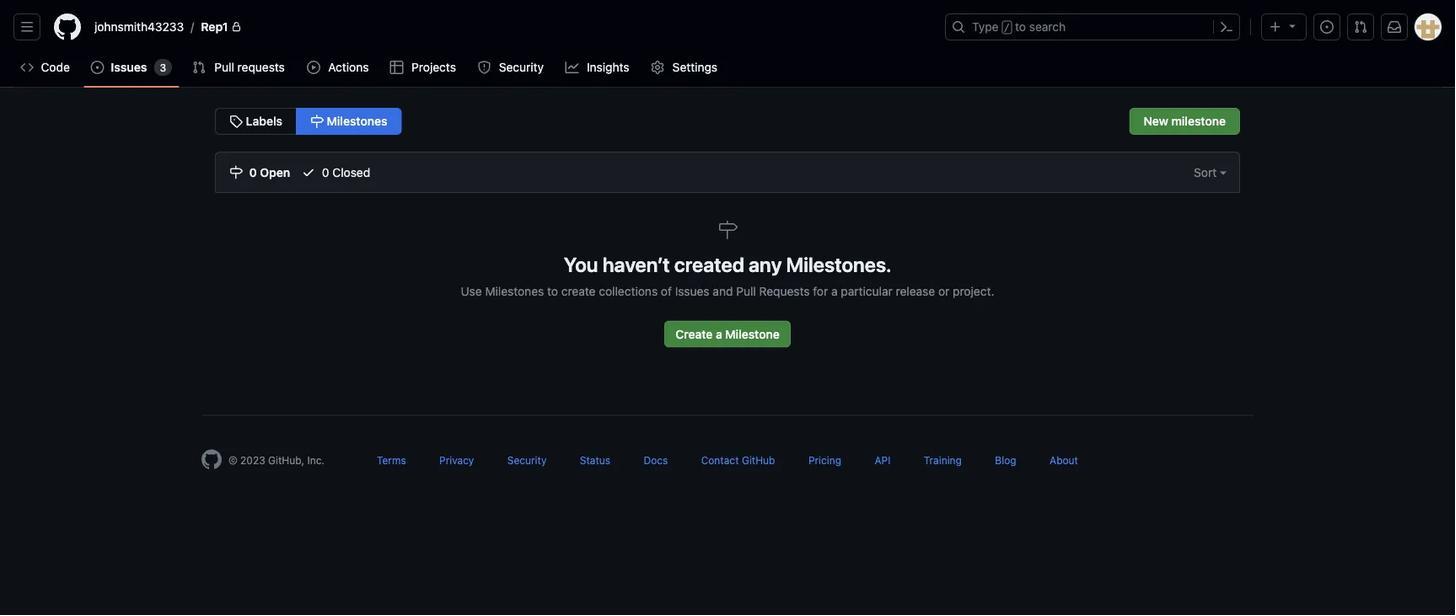 Task type: locate. For each thing, give the bounding box(es) containing it.
security left status
[[508, 455, 547, 467]]

insights link
[[559, 55, 638, 80]]

actions link
[[300, 55, 377, 80]]

pull right git pull request icon
[[214, 60, 234, 74]]

/
[[191, 20, 194, 34], [1004, 22, 1010, 34]]

/ left rep1
[[191, 20, 194, 34]]

issues
[[111, 60, 147, 74], [675, 285, 710, 299]]

/ right type
[[1004, 22, 1010, 34]]

labels link
[[215, 108, 297, 135]]

issue opened image for git pull request image
[[1321, 20, 1334, 34]]

milestone image
[[310, 115, 324, 128], [229, 166, 243, 179], [718, 220, 738, 240]]

milestone image up the created
[[718, 220, 738, 240]]

inc.
[[307, 455, 325, 467]]

privacy link
[[439, 455, 474, 467]]

milestones
[[324, 114, 387, 128], [485, 285, 544, 299]]

1 horizontal spatial issue opened image
[[1321, 20, 1334, 34]]

milestone image inside 0           open link
[[229, 166, 243, 179]]

a
[[832, 285, 838, 299], [716, 327, 723, 341]]

/ inside type / to search
[[1004, 22, 1010, 34]]

github,
[[268, 455, 305, 467]]

security right shield image
[[499, 60, 544, 74]]

sort
[[1194, 165, 1220, 179]]

0
[[249, 165, 257, 179], [322, 165, 329, 179]]

1 vertical spatial issue opened image
[[91, 61, 104, 74]]

issue opened image left git pull request image
[[1321, 20, 1334, 34]]

requests
[[760, 285, 810, 299]]

0 vertical spatial a
[[832, 285, 838, 299]]

settings
[[673, 60, 718, 74]]

2 vertical spatial milestone image
[[718, 220, 738, 240]]

1 vertical spatial security
[[508, 455, 547, 467]]

security link
[[471, 55, 552, 80], [508, 455, 547, 467]]

/ for johnsmith43233
[[191, 20, 194, 34]]

milestone image for 0           open
[[229, 166, 243, 179]]

check image
[[302, 166, 316, 179]]

issue opened image for git pull request icon
[[91, 61, 104, 74]]

1 vertical spatial a
[[716, 327, 723, 341]]

security
[[499, 60, 544, 74], [508, 455, 547, 467]]

list containing johnsmith43233 /
[[88, 13, 935, 40]]

1 vertical spatial milestone image
[[229, 166, 243, 179]]

pull right and
[[736, 285, 756, 299]]

0           closed
[[319, 165, 370, 179]]

milestone image left 0           open
[[229, 166, 243, 179]]

1 horizontal spatial milestones
[[485, 285, 544, 299]]

new milestone link
[[1130, 108, 1241, 135]]

to left 'create'
[[547, 285, 558, 299]]

tag image
[[229, 115, 243, 128]]

you
[[564, 253, 598, 276]]

issues inside you haven't created any milestones. use milestones to create collections of issues and pull requests for a particular release or project.
[[675, 285, 710, 299]]

gear image
[[651, 61, 665, 74]]

0 vertical spatial pull
[[214, 60, 234, 74]]

closed
[[333, 165, 370, 179]]

github
[[742, 455, 775, 467]]

code
[[41, 60, 70, 74]]

rep1
[[201, 20, 228, 34]]

to inside you haven't created any milestones. use milestones to create collections of issues and pull requests for a particular release or project.
[[547, 285, 558, 299]]

© 2023 github, inc.
[[229, 455, 325, 467]]

0 horizontal spatial milestones
[[324, 114, 387, 128]]

security link left "graph" icon
[[471, 55, 552, 80]]

/ inside johnsmith43233 /
[[191, 20, 194, 34]]

issue opened image
[[1321, 20, 1334, 34], [91, 61, 104, 74]]

0 horizontal spatial issue opened image
[[91, 61, 104, 74]]

1 horizontal spatial 0
[[322, 165, 329, 179]]

docs link
[[644, 455, 668, 467]]

pull
[[214, 60, 234, 74], [736, 285, 756, 299]]

haven't
[[603, 253, 670, 276]]

0 vertical spatial security link
[[471, 55, 552, 80]]

issues left the 3
[[111, 60, 147, 74]]

pull requests
[[214, 60, 285, 74]]

or
[[939, 285, 950, 299]]

2023
[[240, 455, 265, 467]]

issue element
[[215, 108, 402, 135]]

to
[[1016, 20, 1026, 34], [547, 285, 558, 299]]

issue opened image right code on the top
[[91, 61, 104, 74]]

insights
[[587, 60, 630, 74]]

issues right of
[[675, 285, 710, 299]]

terms
[[377, 455, 406, 467]]

pricing
[[809, 455, 842, 467]]

0 horizontal spatial /
[[191, 20, 194, 34]]

1 horizontal spatial pull
[[736, 285, 756, 299]]

0 right check image
[[322, 165, 329, 179]]

about link
[[1050, 455, 1079, 467]]

1 vertical spatial to
[[547, 285, 558, 299]]

1 horizontal spatial issues
[[675, 285, 710, 299]]

milestones right use
[[485, 285, 544, 299]]

0 inside 'link'
[[322, 165, 329, 179]]

to left search
[[1016, 20, 1026, 34]]

api
[[875, 455, 891, 467]]

©
[[229, 455, 238, 467]]

search
[[1030, 20, 1066, 34]]

0 for closed
[[322, 165, 329, 179]]

0 left open at the top left of the page
[[249, 165, 257, 179]]

triangle down image
[[1286, 19, 1300, 32]]

0 horizontal spatial 0
[[249, 165, 257, 179]]

contact github link
[[701, 455, 775, 467]]

status
[[580, 455, 611, 467]]

0 vertical spatial milestones
[[324, 114, 387, 128]]

list
[[88, 13, 935, 40]]

1 vertical spatial pull
[[736, 285, 756, 299]]

blog link
[[995, 455, 1017, 467]]

new
[[1144, 114, 1169, 128]]

projects
[[412, 60, 456, 74]]

milestone
[[726, 327, 780, 341]]

1 vertical spatial milestones
[[485, 285, 544, 299]]

milestones up closed
[[324, 114, 387, 128]]

1 0 from the left
[[249, 165, 257, 179]]

terms link
[[377, 455, 406, 467]]

security link left status
[[508, 455, 547, 467]]

create a milestone link
[[665, 321, 791, 348]]

milestone image up check image
[[310, 115, 324, 128]]

0 horizontal spatial issues
[[111, 60, 147, 74]]

1 vertical spatial issues
[[675, 285, 710, 299]]

status link
[[580, 455, 611, 467]]

rep1 link
[[194, 13, 248, 40]]

type
[[972, 20, 999, 34]]

0 vertical spatial milestone image
[[310, 115, 324, 128]]

1 horizontal spatial a
[[832, 285, 838, 299]]

0 vertical spatial issue opened image
[[1321, 20, 1334, 34]]

any
[[749, 253, 782, 276]]

created
[[675, 253, 745, 276]]

2 0 from the left
[[322, 165, 329, 179]]

0 horizontal spatial milestone image
[[229, 166, 243, 179]]

plus image
[[1269, 20, 1283, 34]]

1 horizontal spatial milestone image
[[310, 115, 324, 128]]

johnsmith43233 /
[[94, 20, 194, 34]]

0 horizontal spatial a
[[716, 327, 723, 341]]

milestones.
[[787, 253, 892, 276]]

1 horizontal spatial to
[[1016, 20, 1026, 34]]

a right the create
[[716, 327, 723, 341]]

0 horizontal spatial to
[[547, 285, 558, 299]]

2 horizontal spatial milestone image
[[718, 220, 738, 240]]

code image
[[20, 61, 34, 74]]

a right for on the top right of the page
[[832, 285, 838, 299]]

play image
[[307, 61, 320, 74]]

1 horizontal spatial /
[[1004, 22, 1010, 34]]

a inside you haven't created any milestones. use milestones to create collections of issues and pull requests for a particular release or project.
[[832, 285, 838, 299]]

training
[[924, 455, 962, 467]]

milestones link
[[296, 108, 402, 135]]

pricing link
[[809, 455, 842, 467]]



Task type: describe. For each thing, give the bounding box(es) containing it.
johnsmith43233
[[94, 20, 184, 34]]

you haven't created any milestones. use milestones to create collections of issues and pull requests for a particular release or project.
[[461, 253, 995, 299]]

for
[[813, 285, 828, 299]]

labels
[[243, 114, 283, 128]]

0 horizontal spatial pull
[[214, 60, 234, 74]]

git pull request image
[[192, 61, 206, 74]]

and
[[713, 285, 733, 299]]

1 vertical spatial security link
[[508, 455, 547, 467]]

contact
[[701, 455, 739, 467]]

actions
[[328, 60, 369, 74]]

privacy
[[439, 455, 474, 467]]

type / to search
[[972, 20, 1066, 34]]

git pull request image
[[1354, 20, 1368, 34]]

table image
[[390, 61, 404, 74]]

sort button
[[1182, 153, 1240, 192]]

0           closed link
[[302, 153, 370, 192]]

3
[[160, 62, 166, 73]]

milestone image for milestones
[[310, 115, 324, 128]]

training link
[[924, 455, 962, 467]]

homepage image
[[202, 450, 222, 470]]

create a milestone
[[676, 327, 780, 341]]

0           open
[[246, 165, 290, 179]]

collections
[[599, 285, 658, 299]]

create
[[676, 327, 713, 341]]

command palette image
[[1220, 20, 1234, 34]]

pull requests link
[[186, 55, 293, 80]]

milestone
[[1172, 114, 1226, 128]]

pull inside you haven't created any milestones. use milestones to create collections of issues and pull requests for a particular release or project.
[[736, 285, 756, 299]]

lock image
[[232, 22, 242, 32]]

release
[[896, 285, 935, 299]]

shield image
[[478, 61, 491, 74]]

docs
[[644, 455, 668, 467]]

settings link
[[645, 55, 726, 80]]

of
[[661, 285, 672, 299]]

requests
[[238, 60, 285, 74]]

create
[[561, 285, 596, 299]]

blog
[[995, 455, 1017, 467]]

notifications image
[[1388, 20, 1402, 34]]

project.
[[953, 285, 995, 299]]

milestones inside issue element
[[324, 114, 387, 128]]

graph image
[[565, 61, 579, 74]]

contact github
[[701, 455, 775, 467]]

0 for open
[[249, 165, 257, 179]]

/ for type
[[1004, 22, 1010, 34]]

api link
[[875, 455, 891, 467]]

0 vertical spatial security
[[499, 60, 544, 74]]

new milestone
[[1144, 114, 1226, 128]]

open
[[260, 165, 290, 179]]

projects link
[[384, 55, 464, 80]]

0 vertical spatial to
[[1016, 20, 1026, 34]]

about
[[1050, 455, 1079, 467]]

johnsmith43233 link
[[88, 13, 191, 40]]

0 vertical spatial issues
[[111, 60, 147, 74]]

0           open link
[[229, 153, 290, 192]]

homepage image
[[54, 13, 81, 40]]

code link
[[13, 55, 77, 80]]

milestones inside you haven't created any milestones. use milestones to create collections of issues and pull requests for a particular release or project.
[[485, 285, 544, 299]]

particular
[[841, 285, 893, 299]]

use
[[461, 285, 482, 299]]



Task type: vqa. For each thing, say whether or not it's contained in the screenshot.
clock image
no



